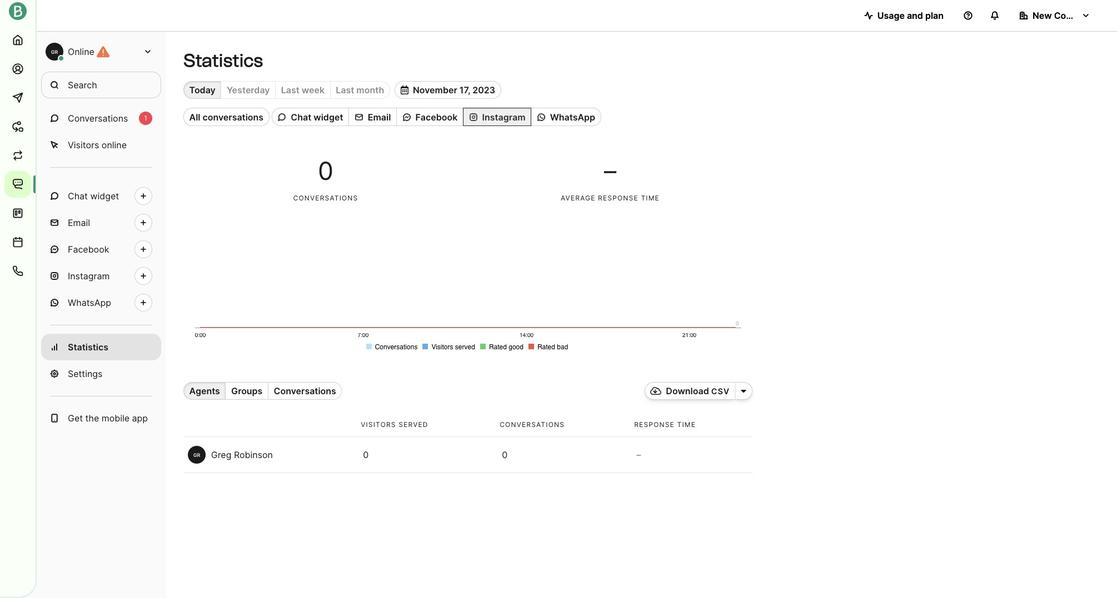Task type: vqa. For each thing, say whether or not it's contained in the screenshot.
the Page
no



Task type: locate. For each thing, give the bounding box(es) containing it.
1 vertical spatial time
[[677, 421, 696, 429]]

gr left the "online"
[[51, 49, 58, 55]]

0 vertical spatial visitors
[[68, 139, 99, 151]]

0 horizontal spatial visitors
[[68, 139, 99, 151]]

1
[[144, 114, 147, 122]]

17,
[[460, 85, 470, 96]]

1 horizontal spatial statistics
[[183, 50, 263, 71]]

1 horizontal spatial time
[[677, 421, 696, 429]]

instagram
[[482, 111, 525, 123], [68, 271, 110, 282]]

email up facebook link
[[68, 217, 90, 228]]

email
[[368, 111, 391, 123], [68, 217, 90, 228]]

plan
[[925, 10, 944, 21]]

facebook
[[415, 111, 458, 123], [68, 244, 109, 255]]

visitors online
[[68, 139, 127, 151]]

email left the "facebook" button
[[368, 111, 391, 123]]

today button
[[183, 81, 221, 99]]

usage
[[877, 10, 905, 21]]

whatsapp
[[550, 111, 595, 123], [68, 297, 111, 308]]

1 vertical spatial chat
[[68, 191, 88, 202]]

average
[[561, 194, 595, 202]]

1 horizontal spatial gr
[[193, 452, 200, 458]]

statistics up 'today'
[[183, 50, 263, 71]]

agents
[[189, 386, 220, 397]]

1 horizontal spatial instagram
[[482, 111, 525, 123]]

gr for online
[[51, 49, 58, 55]]

widget left email button
[[314, 111, 343, 123]]

1 vertical spatial widget
[[90, 191, 119, 202]]

agents button
[[183, 382, 225, 400]]

conversations
[[68, 113, 128, 124], [274, 386, 336, 397], [500, 421, 565, 429]]

1 vertical spatial visitors
[[361, 421, 396, 429]]

new company button
[[1010, 4, 1099, 27]]

online
[[68, 46, 94, 57]]

online
[[102, 139, 127, 151]]

greg
[[211, 450, 231, 461]]

0 vertical spatial chat widget
[[291, 111, 343, 123]]

visitors inside visitors online link
[[68, 139, 99, 151]]

0 horizontal spatial conversations
[[203, 111, 264, 123]]

1 vertical spatial facebook
[[68, 244, 109, 255]]

facebook down november
[[415, 111, 458, 123]]

visitors for visitors served
[[361, 421, 396, 429]]

0 vertical spatial –
[[604, 156, 616, 186]]

0 vertical spatial email
[[368, 111, 391, 123]]

1 horizontal spatial –
[[636, 450, 641, 461]]

1 horizontal spatial conversations
[[274, 386, 336, 397]]

1 vertical spatial conversations
[[274, 386, 336, 397]]

widget up email link
[[90, 191, 119, 202]]

response
[[634, 421, 675, 429]]

company
[[1054, 10, 1095, 21]]

chat widget left email button
[[291, 111, 343, 123]]

– up average response time at the right
[[604, 156, 616, 186]]

email link
[[41, 210, 161, 236]]

settings
[[68, 368, 103, 380]]

0 vertical spatial whatsapp
[[550, 111, 595, 123]]

widget inside button
[[314, 111, 343, 123]]

1 vertical spatial email
[[68, 217, 90, 228]]

0 horizontal spatial –
[[604, 156, 616, 186]]

visitors left the served
[[361, 421, 396, 429]]

visitors
[[68, 139, 99, 151], [361, 421, 396, 429]]

conversations
[[203, 111, 264, 123], [293, 194, 358, 202]]

1 horizontal spatial facebook
[[415, 111, 458, 123]]

chat
[[291, 111, 311, 123], [68, 191, 88, 202]]

new
[[1033, 10, 1052, 21]]

november 17, 2023 button
[[395, 81, 501, 99]]

gr for greg robinson
[[193, 452, 200, 458]]

2 vertical spatial conversations
[[500, 421, 565, 429]]

1 vertical spatial gr
[[193, 452, 200, 458]]

widget
[[314, 111, 343, 123], [90, 191, 119, 202]]

1 vertical spatial whatsapp
[[68, 297, 111, 308]]

gr
[[51, 49, 58, 55], [193, 452, 200, 458]]

1 vertical spatial statistics
[[68, 342, 108, 353]]

instagram down 2023
[[482, 111, 525, 123]]

0 vertical spatial instagram
[[482, 111, 525, 123]]

1 horizontal spatial visitors
[[361, 421, 396, 429]]

whatsapp button
[[531, 108, 601, 126]]

–
[[604, 156, 616, 186], [636, 450, 641, 461]]

facebook up instagram link
[[68, 244, 109, 255]]

whatsapp inside button
[[550, 111, 595, 123]]

1 horizontal spatial whatsapp
[[550, 111, 595, 123]]

0
[[318, 156, 333, 186], [363, 450, 369, 461], [502, 450, 507, 461]]

0 vertical spatial conversations
[[203, 111, 264, 123]]

0 horizontal spatial chat
[[68, 191, 88, 202]]

app
[[132, 413, 148, 424]]

average response time
[[561, 194, 660, 202]]

chat widget
[[291, 111, 343, 123], [68, 191, 119, 202]]

0 horizontal spatial chat widget
[[68, 191, 119, 202]]

1 horizontal spatial widget
[[314, 111, 343, 123]]

0 vertical spatial facebook
[[415, 111, 458, 123]]

– down response
[[636, 450, 641, 461]]

statistics
[[183, 50, 263, 71], [68, 342, 108, 353]]

1 horizontal spatial conversations
[[293, 194, 358, 202]]

0 vertical spatial widget
[[314, 111, 343, 123]]

0 horizontal spatial statistics
[[68, 342, 108, 353]]

0 horizontal spatial conversations
[[68, 113, 128, 124]]

2 horizontal spatial conversations
[[500, 421, 565, 429]]

1 horizontal spatial chat
[[291, 111, 311, 123]]

0 horizontal spatial instagram
[[68, 271, 110, 282]]

statistics up settings at the left bottom
[[68, 342, 108, 353]]

get
[[68, 413, 83, 424]]

new company
[[1033, 10, 1095, 21]]

0 horizontal spatial gr
[[51, 49, 58, 55]]

1 vertical spatial –
[[636, 450, 641, 461]]

0 vertical spatial gr
[[51, 49, 58, 55]]

instagram down facebook link
[[68, 271, 110, 282]]

chat widget up email link
[[68, 191, 119, 202]]

0 vertical spatial chat
[[291, 111, 311, 123]]

0 horizontal spatial email
[[68, 217, 90, 228]]

1 vertical spatial chat widget
[[68, 191, 119, 202]]

usage and plan
[[877, 10, 944, 21]]

0 vertical spatial statistics
[[183, 50, 263, 71]]

1 horizontal spatial chat widget
[[291, 111, 343, 123]]

download
[[666, 386, 709, 397]]

1 horizontal spatial email
[[368, 111, 391, 123]]

and
[[907, 10, 923, 21]]

2023
[[473, 85, 495, 96]]

csv
[[711, 387, 730, 396]]

visitors left the online
[[68, 139, 99, 151]]

visitors online link
[[41, 132, 161, 158]]

0 vertical spatial conversations
[[68, 113, 128, 124]]

time
[[641, 194, 660, 202], [677, 421, 696, 429]]

mobile
[[102, 413, 130, 424]]

0 horizontal spatial time
[[641, 194, 660, 202]]

today
[[189, 85, 216, 96]]

november
[[413, 85, 457, 96]]

whatsapp link
[[41, 290, 161, 316]]

get the mobile app link
[[41, 405, 161, 432]]

gr left the greg
[[193, 452, 200, 458]]

response time
[[634, 421, 696, 429]]



Task type: describe. For each thing, give the bounding box(es) containing it.
chat widget inside chat widget button
[[291, 111, 343, 123]]

usage and plan button
[[855, 4, 953, 27]]

response
[[598, 194, 638, 202]]

served
[[399, 421, 428, 429]]

search
[[68, 79, 97, 91]]

instagram link
[[41, 263, 161, 290]]

november 17, 2023
[[413, 85, 495, 96]]

chat inside chat widget button
[[291, 111, 311, 123]]

1 horizontal spatial 0
[[363, 450, 369, 461]]

0 horizontal spatial 0
[[318, 156, 333, 186]]

chat widget inside chat widget link
[[68, 191, 119, 202]]

instagram inside button
[[482, 111, 525, 123]]

settings link
[[41, 361, 161, 387]]

greg robinson
[[211, 450, 273, 461]]

conversations inside button
[[274, 386, 336, 397]]

conversations button
[[268, 382, 342, 400]]

1 vertical spatial instagram
[[68, 271, 110, 282]]

groups
[[231, 386, 263, 397]]

all conversations
[[189, 111, 264, 123]]

email button
[[349, 108, 396, 126]]

groups button
[[225, 382, 268, 400]]

all conversations button
[[183, 108, 269, 126]]

instagram button
[[463, 108, 531, 126]]

facebook inside button
[[415, 111, 458, 123]]

email inside email link
[[68, 217, 90, 228]]

the
[[85, 413, 99, 424]]

0 horizontal spatial whatsapp
[[68, 297, 111, 308]]

statistics link
[[41, 334, 161, 361]]

facebook link
[[41, 236, 161, 263]]

visitors served
[[361, 421, 428, 429]]

chat widget link
[[41, 183, 161, 210]]

conversations inside button
[[203, 111, 264, 123]]

solo image
[[741, 387, 747, 396]]

facebook button
[[396, 108, 463, 126]]

all
[[189, 111, 200, 123]]

0 horizontal spatial facebook
[[68, 244, 109, 255]]

email inside email button
[[368, 111, 391, 123]]

get the mobile app
[[68, 413, 148, 424]]

2 horizontal spatial 0
[[502, 450, 507, 461]]

0 vertical spatial time
[[641, 194, 660, 202]]

chat widget button
[[272, 108, 349, 126]]

0 horizontal spatial widget
[[90, 191, 119, 202]]

search link
[[41, 72, 161, 98]]

download csv
[[666, 386, 730, 397]]

chat inside chat widget link
[[68, 191, 88, 202]]

visitors for visitors online
[[68, 139, 99, 151]]

robinson
[[234, 450, 273, 461]]

1 vertical spatial conversations
[[293, 194, 358, 202]]



